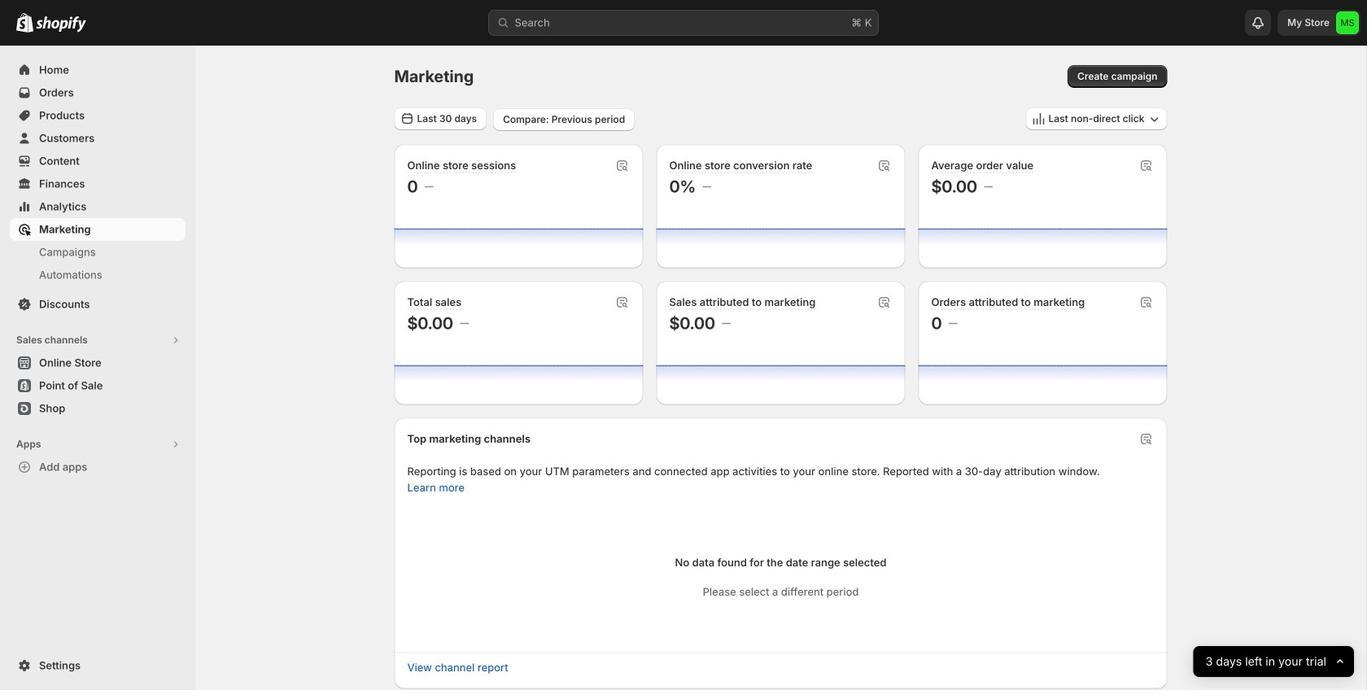 Task type: locate. For each thing, give the bounding box(es) containing it.
my store image
[[1336, 11, 1359, 34]]

shopify image
[[16, 13, 33, 32]]



Task type: vqa. For each thing, say whether or not it's contained in the screenshot.
My Store Icon
yes



Task type: describe. For each thing, give the bounding box(es) containing it.
shopify image
[[36, 16, 86, 32]]



